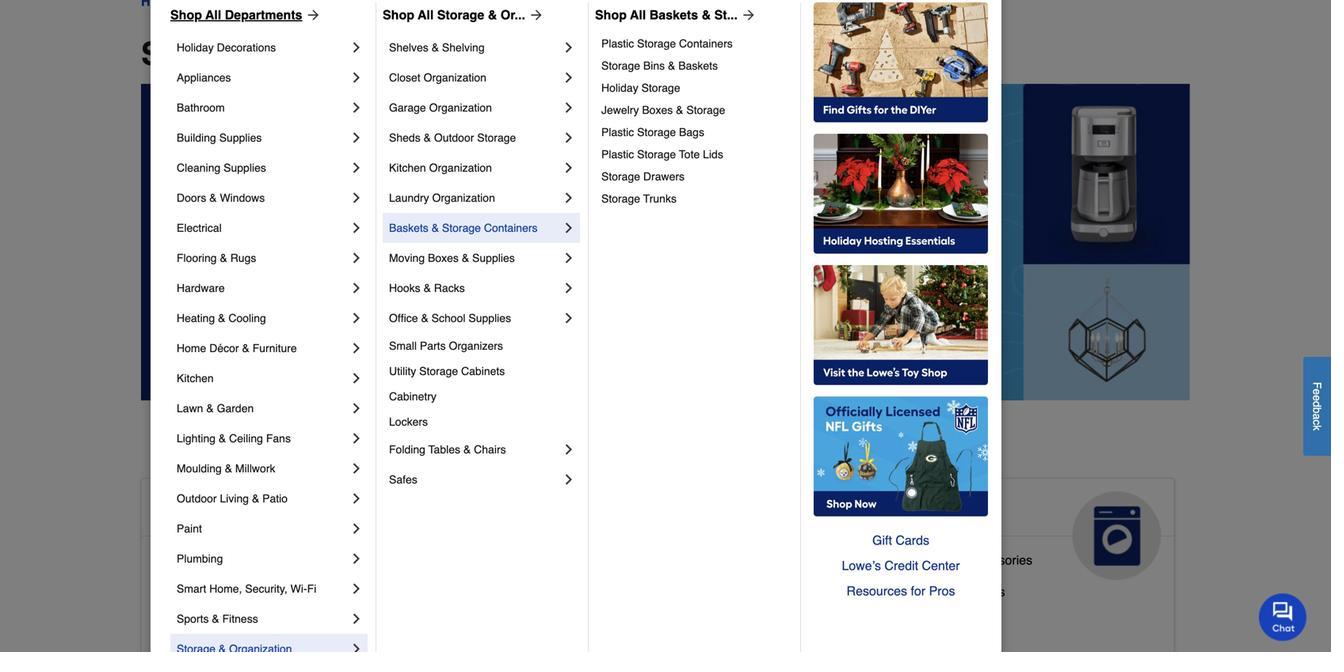 Task type: locate. For each thing, give the bounding box(es) containing it.
& right houses, at left bottom
[[616, 610, 625, 625]]

laundry organization link
[[389, 183, 561, 213]]

appliance parts & accessories link
[[861, 550, 1033, 582]]

0 horizontal spatial containers
[[484, 222, 538, 235]]

0 vertical spatial kitchen
[[389, 162, 426, 174]]

shop inside "shop all baskets & st..." link
[[595, 8, 627, 22]]

1 accessible from the top
[[155, 498, 270, 524]]

folding tables & chairs
[[389, 444, 506, 456]]

kitchen for kitchen organization
[[389, 162, 426, 174]]

bathroom
[[177, 101, 225, 114], [219, 553, 274, 568]]

1 horizontal spatial outdoor
[[434, 132, 474, 144]]

holiday hosting essentials. image
[[814, 134, 988, 254]]

organization down shelving
[[424, 71, 486, 84]]

building
[[177, 132, 216, 144]]

1 vertical spatial holiday
[[601, 82, 638, 94]]

supplies for cleaning supplies
[[224, 162, 266, 174]]

shelving
[[442, 41, 485, 54]]

0 vertical spatial home
[[177, 342, 206, 355]]

1 horizontal spatial boxes
[[642, 104, 673, 116]]

organization up sheds & outdoor storage
[[429, 101, 492, 114]]

1 horizontal spatial parts
[[920, 553, 949, 568]]

shop
[[170, 8, 202, 22], [383, 8, 414, 22], [595, 8, 627, 22]]

moulding & millwork
[[177, 463, 275, 475]]

1 horizontal spatial kitchen
[[389, 162, 426, 174]]

arrow right image
[[302, 7, 321, 23], [738, 7, 757, 23]]

accessible
[[155, 498, 270, 524], [155, 553, 215, 568], [155, 585, 215, 600], [155, 617, 215, 631]]

shop inside shop all departments link
[[170, 8, 202, 22]]

accessible down moulding
[[155, 498, 270, 524]]

find gifts for the diyer. image
[[814, 2, 988, 123]]

animal & pet care link
[[495, 479, 821, 581]]

chevron right image for home décor & furniture
[[349, 341, 364, 357]]

2 shop from the left
[[383, 8, 414, 22]]

0 vertical spatial furniture
[[253, 342, 297, 355]]

& right animal
[[588, 498, 604, 524]]

jewelry boxes & storage link
[[601, 99, 789, 121]]

boxes up plastic storage bags
[[642, 104, 673, 116]]

chevron right image for holiday decorations
[[349, 40, 364, 55]]

1 shop from the left
[[170, 8, 202, 22]]

supplies up hooks & racks "link"
[[472, 252, 515, 265]]

plastic up storage drawers in the top of the page
[[601, 148, 634, 161]]

1 vertical spatial baskets
[[678, 59, 718, 72]]

paint link
[[177, 514, 349, 544]]

chevron right image for garage organization
[[561, 100, 577, 116]]

small parts organizers
[[389, 340, 503, 353]]

0 horizontal spatial boxes
[[428, 252, 459, 265]]

chevron right image for plumbing
[[349, 551, 364, 567]]

organization inside 'link'
[[432, 192, 495, 204]]

kitchen up lawn
[[177, 372, 214, 385]]

beverage & wine chillers link
[[861, 582, 1005, 613]]

appliances down 'holiday decorations'
[[177, 71, 231, 84]]

furniture
[[253, 342, 297, 355], [628, 610, 679, 625]]

& right bins
[[668, 59, 675, 72]]

kitchen link
[[177, 364, 349, 394]]

1 vertical spatial appliances link
[[848, 479, 1174, 581]]

1 vertical spatial departments
[[277, 36, 471, 72]]

furniture up kitchen link
[[253, 342, 297, 355]]

baskets up plastic storage containers
[[650, 8, 698, 22]]

0 horizontal spatial appliances link
[[177, 63, 349, 93]]

chevron right image for heating & cooling
[[349, 311, 364, 326]]

closet organization
[[389, 71, 486, 84]]

0 horizontal spatial parts
[[420, 340, 446, 353]]

0 horizontal spatial outdoor
[[177, 493, 217, 506]]

parts up utility storage cabinets
[[420, 340, 446, 353]]

lowe's credit center
[[842, 559, 960, 574]]

shop up plastic storage containers
[[595, 8, 627, 22]]

building supplies
[[177, 132, 262, 144]]

home,
[[209, 583, 242, 596]]

0 horizontal spatial holiday
[[177, 41, 214, 54]]

3 plastic from the top
[[601, 148, 634, 161]]

appliances up cards
[[861, 498, 979, 524]]

accessible bedroom
[[155, 585, 270, 600]]

& up wine
[[953, 553, 961, 568]]

living
[[220, 493, 249, 506]]

plastic for plastic storage bags
[[601, 126, 634, 139]]

chevron right image for baskets & storage containers
[[561, 220, 577, 236]]

accessible home image
[[367, 492, 455, 581]]

bedroom
[[219, 585, 270, 600]]

chevron right image for doors & windows
[[349, 190, 364, 206]]

arrow right image inside "shop all baskets & st..." link
[[738, 7, 757, 23]]

flooring & rugs
[[177, 252, 256, 265]]

e up d
[[1311, 389, 1324, 395]]

storage down storage drawers in the top of the page
[[601, 193, 640, 205]]

garage
[[389, 101, 426, 114]]

storage trunks link
[[601, 188, 789, 210]]

supplies up windows
[[224, 162, 266, 174]]

holiday up jewelry
[[601, 82, 638, 94]]

3 accessible from the top
[[155, 585, 215, 600]]

e up b
[[1311, 395, 1324, 401]]

1 horizontal spatial arrow right image
[[738, 7, 757, 23]]

accessible down smart
[[155, 617, 215, 631]]

arrow right image up plastic storage containers link
[[738, 7, 757, 23]]

& left millwork
[[225, 463, 232, 475]]

chevron right image for bathroom
[[349, 100, 364, 116]]

plumbing
[[177, 553, 223, 566]]

bathroom up smart home, security, wi-fi
[[219, 553, 274, 568]]

0 horizontal spatial arrow right image
[[302, 7, 321, 23]]

chevron right image for appliances
[[349, 70, 364, 86]]

accessible bathroom
[[155, 553, 274, 568]]

0 horizontal spatial kitchen
[[177, 372, 214, 385]]

livestock
[[508, 579, 560, 593]]

holiday decorations link
[[177, 32, 349, 63]]

racks
[[434, 282, 465, 295]]

parts for appliance
[[920, 553, 949, 568]]

plastic down jewelry
[[601, 126, 634, 139]]

beverage
[[861, 585, 915, 600]]

all up plastic storage containers
[[630, 8, 646, 22]]

accessible up sports
[[155, 585, 215, 600]]

sheds & outdoor storage
[[389, 132, 516, 144]]

shop up shop
[[170, 8, 202, 22]]

appliance
[[861, 553, 916, 568]]

2 arrow right image from the left
[[738, 7, 757, 23]]

baskets up holiday storage link
[[678, 59, 718, 72]]

2 horizontal spatial shop
[[595, 8, 627, 22]]

baskets & storage containers link
[[389, 213, 561, 243]]

1 vertical spatial appliances
[[861, 498, 979, 524]]

chevron right image for safes
[[561, 472, 577, 488]]

accessible home
[[155, 498, 338, 524]]

accessible for accessible bedroom
[[155, 585, 215, 600]]

baskets
[[650, 8, 698, 22], [678, 59, 718, 72], [389, 222, 429, 235]]

chevron right image
[[349, 40, 364, 55], [561, 70, 577, 86], [349, 100, 364, 116], [561, 130, 577, 146], [349, 160, 364, 176], [561, 160, 577, 176], [349, 220, 364, 236], [561, 281, 577, 296], [561, 311, 577, 326], [349, 371, 364, 387], [349, 431, 364, 447], [349, 461, 364, 477], [561, 472, 577, 488], [349, 491, 364, 507], [349, 551, 364, 567], [349, 582, 364, 597]]

sheds & outdoor storage link
[[389, 123, 561, 153]]

organization down sheds & outdoor storage
[[429, 162, 492, 174]]

1 horizontal spatial pet
[[610, 498, 644, 524]]

chevron right image
[[561, 40, 577, 55], [349, 70, 364, 86], [561, 100, 577, 116], [349, 130, 364, 146], [349, 190, 364, 206], [561, 190, 577, 206], [561, 220, 577, 236], [349, 250, 364, 266], [561, 250, 577, 266], [349, 281, 364, 296], [349, 311, 364, 326], [349, 341, 364, 357], [349, 401, 364, 417], [561, 442, 577, 458], [349, 521, 364, 537], [349, 612, 364, 628], [349, 642, 364, 653]]

storage down storage bins & baskets
[[641, 82, 680, 94]]

shop all baskets & st...
[[595, 8, 738, 22]]

school
[[432, 312, 466, 325]]

folding
[[389, 444, 425, 456]]

outdoor down moulding
[[177, 493, 217, 506]]

plastic storage bags link
[[601, 121, 789, 143]]

1 vertical spatial plastic
[[601, 126, 634, 139]]

windows
[[220, 192, 265, 204]]

shop all storage & or... link
[[383, 6, 544, 25]]

accessible bedroom link
[[155, 582, 270, 613]]

shop inside shop all storage & or... link
[[383, 8, 414, 22]]

2 accessible from the top
[[155, 553, 215, 568]]

0 horizontal spatial pet
[[508, 610, 527, 625]]

3 shop from the left
[[595, 8, 627, 22]]

furniture right houses, at left bottom
[[628, 610, 679, 625]]

chevron right image for moulding & millwork
[[349, 461, 364, 477]]

supplies for livestock supplies
[[564, 579, 613, 593]]

storage up bins
[[637, 37, 676, 50]]

& right lawn
[[206, 403, 214, 415]]

resources for pros
[[847, 584, 955, 599]]

1 horizontal spatial holiday
[[601, 82, 638, 94]]

& left racks
[[424, 282, 431, 295]]

1 vertical spatial kitchen
[[177, 372, 214, 385]]

kitchen up 'laundry'
[[389, 162, 426, 174]]

1 horizontal spatial appliances
[[861, 498, 979, 524]]

0 vertical spatial holiday
[[177, 41, 214, 54]]

& left "patio"
[[252, 493, 259, 506]]

parts down cards
[[920, 553, 949, 568]]

0 vertical spatial departments
[[225, 8, 302, 22]]

bags
[[679, 126, 704, 139]]

chevron right image for folding tables & chairs
[[561, 442, 577, 458]]

1 plastic from the top
[[601, 37, 634, 50]]

a
[[1311, 414, 1324, 420]]

lowe's
[[842, 559, 881, 574]]

storage bins & baskets
[[601, 59, 718, 72]]

lighting & ceiling fans link
[[177, 424, 349, 454]]

1 horizontal spatial containers
[[679, 37, 733, 50]]

accessible up smart
[[155, 553, 215, 568]]

doors & windows link
[[177, 183, 349, 213]]

fi
[[307, 583, 316, 596]]

0 vertical spatial bathroom
[[177, 101, 225, 114]]

appliances
[[177, 71, 231, 84], [861, 498, 979, 524]]

1 vertical spatial outdoor
[[177, 493, 217, 506]]

plastic storage tote lids link
[[601, 143, 789, 166]]

& up the bags
[[676, 104, 683, 116]]

supplies for building supplies
[[219, 132, 262, 144]]

2 vertical spatial home
[[264, 617, 298, 631]]

& right sheds
[[424, 132, 431, 144]]

0 vertical spatial appliances link
[[177, 63, 349, 93]]

holiday left decorations
[[177, 41, 214, 54]]

small
[[389, 340, 417, 353]]

supplies up cleaning supplies
[[219, 132, 262, 144]]

1 horizontal spatial shop
[[383, 8, 414, 22]]

garage organization link
[[389, 93, 561, 123]]

bathroom up building
[[177, 101, 225, 114]]

1 vertical spatial boxes
[[428, 252, 459, 265]]

chevron right image for hooks & racks
[[561, 281, 577, 296]]

0 vertical spatial pet
[[610, 498, 644, 524]]

0 vertical spatial plastic
[[601, 37, 634, 50]]

officially licensed n f l gifts. shop now. image
[[814, 397, 988, 517]]

organization for garage organization
[[429, 101, 492, 114]]

livestock supplies
[[508, 579, 613, 593]]

containers up storage bins & baskets link
[[679, 37, 733, 50]]

fitness
[[222, 613, 258, 626]]

4 accessible from the top
[[155, 617, 215, 631]]

all up shelves & shelving
[[418, 8, 434, 22]]

appliances link up chillers
[[848, 479, 1174, 581]]

arrow right image inside shop all departments link
[[302, 7, 321, 23]]

shop up shelves
[[383, 8, 414, 22]]

0 vertical spatial boxes
[[642, 104, 673, 116]]

all up 'holiday decorations'
[[205, 8, 221, 22]]

1 arrow right image from the left
[[302, 7, 321, 23]]

wine
[[930, 585, 959, 600]]

organization up baskets & storage containers
[[432, 192, 495, 204]]

flooring
[[177, 252, 217, 265]]

flooring & rugs link
[[177, 243, 349, 273]]

containers down laundry organization 'link' at the left of the page
[[484, 222, 538, 235]]

arrow right image up shop all departments
[[302, 7, 321, 23]]

& right tables
[[463, 444, 471, 456]]

boxes up racks
[[428, 252, 459, 265]]

boxes
[[642, 104, 673, 116], [428, 252, 459, 265]]

pet
[[610, 498, 644, 524], [508, 610, 527, 625]]

& left rugs
[[220, 252, 227, 265]]

0 vertical spatial parts
[[420, 340, 446, 353]]

1 vertical spatial bathroom
[[219, 553, 274, 568]]

chevron right image for building supplies
[[349, 130, 364, 146]]

& inside "link"
[[252, 493, 259, 506]]

& left cooling
[[218, 312, 225, 325]]

plastic storage containers
[[601, 37, 733, 50]]

2 vertical spatial plastic
[[601, 148, 634, 161]]

lighting & ceiling fans
[[177, 433, 291, 445]]

all
[[205, 8, 221, 22], [418, 8, 434, 22], [630, 8, 646, 22], [228, 36, 268, 72]]

plastic for plastic storage containers
[[601, 37, 634, 50]]

departments up garage
[[277, 36, 471, 72]]

baskets down 'laundry'
[[389, 222, 429, 235]]

organization for kitchen organization
[[429, 162, 492, 174]]

2 plastic from the top
[[601, 126, 634, 139]]

kitchen
[[389, 162, 426, 174], [177, 372, 214, 385]]

chevron right image for flooring & rugs
[[349, 250, 364, 266]]

all down shop all departments link
[[228, 36, 268, 72]]

outdoor down garage organization
[[434, 132, 474, 144]]

0 horizontal spatial shop
[[170, 8, 202, 22]]

lighting
[[177, 433, 216, 445]]

storage down small parts organizers
[[419, 365, 458, 378]]

0 horizontal spatial appliances
[[177, 71, 231, 84]]

departments
[[225, 8, 302, 22], [277, 36, 471, 72]]

departments up holiday decorations link
[[225, 8, 302, 22]]

supplies up houses, at left bottom
[[564, 579, 613, 593]]

chairs
[[474, 444, 506, 456]]

1 vertical spatial parts
[[920, 553, 949, 568]]

appliances link down decorations
[[177, 63, 349, 93]]

chevron right image for lawn & garden
[[349, 401, 364, 417]]

1 horizontal spatial furniture
[[628, 610, 679, 625]]

boxes for jewelry
[[642, 104, 673, 116]]

animal & pet care image
[[720, 492, 808, 581]]

resources
[[847, 584, 907, 599]]

& right doors
[[209, 192, 217, 204]]

gift cards link
[[814, 529, 988, 554]]

utility storage cabinets link
[[389, 359, 577, 384]]

plastic
[[601, 37, 634, 50], [601, 126, 634, 139], [601, 148, 634, 161]]

plastic up storage bins & baskets
[[601, 37, 634, 50]]

pet inside animal & pet care
[[610, 498, 644, 524]]

0 horizontal spatial furniture
[[253, 342, 297, 355]]



Task type: describe. For each thing, give the bounding box(es) containing it.
& right "entry"
[[252, 617, 260, 631]]

& left or...
[[488, 8, 497, 22]]

storage up holiday storage
[[601, 59, 640, 72]]

outdoor living & patio
[[177, 493, 288, 506]]

holiday for holiday decorations
[[177, 41, 214, 54]]

& left st... at right top
[[702, 8, 711, 22]]

1 e from the top
[[1311, 389, 1324, 395]]

all for departments
[[205, 8, 221, 22]]

outdoor inside "link"
[[177, 493, 217, 506]]

garage organization
[[389, 101, 492, 114]]

security,
[[245, 583, 287, 596]]

ceiling
[[229, 433, 263, 445]]

holiday storage
[[601, 82, 680, 94]]

utility storage cabinets
[[389, 365, 505, 378]]

home décor & furniture
[[177, 342, 297, 355]]

shop all departments
[[170, 8, 302, 22]]

home décor & furniture link
[[177, 334, 349, 364]]

supplies up small parts organizers link
[[469, 312, 511, 325]]

cooling
[[228, 312, 266, 325]]

chevron right image for outdoor living & patio
[[349, 491, 364, 507]]

beverage & wine chillers
[[861, 585, 1005, 600]]

chevron right image for hardware
[[349, 281, 364, 296]]

paint
[[177, 523, 202, 536]]

utility
[[389, 365, 416, 378]]

chevron right image for closet organization
[[561, 70, 577, 86]]

appliances image
[[1073, 492, 1161, 581]]

cards
[[896, 534, 929, 548]]

cabinets
[[461, 365, 505, 378]]

cabinetry
[[389, 391, 437, 403]]

accessible entry & home
[[155, 617, 298, 631]]

plumbing link
[[177, 544, 349, 574]]

organizers
[[449, 340, 503, 353]]

laundry
[[389, 192, 429, 204]]

office & school supplies link
[[389, 303, 561, 334]]

shop all baskets & st... link
[[595, 6, 757, 25]]

1 vertical spatial containers
[[484, 222, 538, 235]]

storage down holiday storage link
[[686, 104, 725, 116]]

chevron right image for kitchen organization
[[561, 160, 577, 176]]

credit
[[885, 559, 918, 574]]

chevron right image for laundry organization
[[561, 190, 577, 206]]

moulding & millwork link
[[177, 454, 349, 484]]

sports & fitness link
[[177, 605, 349, 635]]

b
[[1311, 408, 1324, 414]]

kitchen organization
[[389, 162, 492, 174]]

0 vertical spatial containers
[[679, 37, 733, 50]]

accessible for accessible bathroom
[[155, 553, 215, 568]]

organization for laundry organization
[[432, 192, 495, 204]]

lowe's credit center link
[[814, 554, 988, 579]]

accessible for accessible home
[[155, 498, 270, 524]]

baskets & storage containers
[[389, 222, 538, 235]]

chevron right image for sports & fitness
[[349, 612, 364, 628]]

moving
[[389, 252, 425, 265]]

storage up 'storage trunks'
[[601, 170, 640, 183]]

outdoor living & patio link
[[177, 484, 349, 514]]

center
[[922, 559, 960, 574]]

bathroom link
[[177, 93, 349, 123]]

& inside "link"
[[424, 282, 431, 295]]

holiday storage link
[[601, 77, 789, 99]]

folding tables & chairs link
[[389, 435, 561, 465]]

pros
[[929, 584, 955, 599]]

smart home, security, wi-fi link
[[177, 574, 349, 605]]

storage up moving boxes & supplies
[[442, 222, 481, 235]]

shop all storage & or...
[[383, 8, 525, 22]]

care
[[508, 524, 557, 549]]

shop for shop all departments
[[170, 8, 202, 22]]

chevron right image for sheds & outdoor storage
[[561, 130, 577, 146]]

holiday for holiday storage
[[601, 82, 638, 94]]

office
[[389, 312, 418, 325]]

storage up the plastic storage tote lids on the top
[[637, 126, 676, 139]]

storage up shelving
[[437, 8, 484, 22]]

1 vertical spatial furniture
[[628, 610, 679, 625]]

doors
[[177, 192, 206, 204]]

chevron right image for lighting & ceiling fans
[[349, 431, 364, 447]]

chevron right image for cleaning supplies
[[349, 160, 364, 176]]

lawn & garden
[[177, 403, 254, 415]]

& down "laundry organization"
[[432, 222, 439, 235]]

accessible bathroom link
[[155, 550, 274, 582]]

& down baskets & storage containers
[[462, 252, 469, 265]]

storage bins & baskets link
[[601, 55, 789, 77]]

chevron right image for smart home, security, wi-fi
[[349, 582, 364, 597]]

& right shelves
[[432, 41, 439, 54]]

& left pros
[[918, 585, 927, 600]]

& left the ceiling
[[219, 433, 226, 445]]

moving boxes & supplies link
[[389, 243, 561, 273]]

& right office
[[421, 312, 429, 325]]

for
[[911, 584, 926, 599]]

shop all departments link
[[170, 6, 321, 25]]

storage drawers link
[[601, 166, 789, 188]]

0 vertical spatial baskets
[[650, 8, 698, 22]]

storage down garage organization link
[[477, 132, 516, 144]]

lockers
[[389, 416, 428, 429]]

decorations
[[217, 41, 276, 54]]

chat invite button image
[[1259, 594, 1307, 642]]

0 vertical spatial appliances
[[177, 71, 231, 84]]

tote
[[679, 148, 700, 161]]

all for storage
[[418, 8, 434, 22]]

plastic for plastic storage tote lids
[[601, 148, 634, 161]]

all for baskets
[[630, 8, 646, 22]]

1 vertical spatial pet
[[508, 610, 527, 625]]

chevron right image for paint
[[349, 521, 364, 537]]

1 horizontal spatial appliances link
[[848, 479, 1174, 581]]

chevron right image for moving boxes & supplies
[[561, 250, 577, 266]]

kitchen for kitchen
[[177, 372, 214, 385]]

livestock supplies link
[[508, 575, 613, 607]]

arrow right image
[[525, 7, 544, 23]]

& inside animal & pet care
[[588, 498, 604, 524]]

& right "décor"
[[242, 342, 249, 355]]

lawn & garden link
[[177, 394, 349, 424]]

storage down plastic storage bags
[[637, 148, 676, 161]]

arrow right image for shop all baskets & st...
[[738, 7, 757, 23]]

resources for pros link
[[814, 579, 988, 605]]

2 e from the top
[[1311, 395, 1324, 401]]

chevron right image for electrical
[[349, 220, 364, 236]]

& down accessible bedroom link on the bottom
[[212, 613, 219, 626]]

smart
[[177, 583, 206, 596]]

lawn
[[177, 403, 203, 415]]

visit the lowe's toy shop. image
[[814, 265, 988, 386]]

bathroom inside 'link'
[[177, 101, 225, 114]]

departments for shop all departments
[[225, 8, 302, 22]]

plastic storage containers link
[[601, 32, 789, 55]]

electrical
[[177, 222, 222, 235]]

1 vertical spatial home
[[277, 498, 338, 524]]

chevron right image for kitchen
[[349, 371, 364, 387]]

kitchen organization link
[[389, 153, 561, 183]]

d
[[1311, 401, 1324, 408]]

chillers
[[963, 585, 1005, 600]]

departments for shop all departments
[[277, 36, 471, 72]]

chevron right image for office & school supplies
[[561, 311, 577, 326]]

closet
[[389, 71, 421, 84]]

arrow right image for shop all departments
[[302, 7, 321, 23]]

shelves & shelving
[[389, 41, 485, 54]]

boxes for moving
[[428, 252, 459, 265]]

closet organization link
[[389, 63, 561, 93]]

0 vertical spatial outdoor
[[434, 132, 474, 144]]

2 vertical spatial baskets
[[389, 222, 429, 235]]

enjoy savings year-round. no matter what you're shopping for, find what you need at a great price. image
[[141, 84, 1190, 401]]

entry
[[219, 617, 248, 631]]

pet beds, houses, & furniture link
[[508, 607, 679, 639]]

hooks & racks
[[389, 282, 465, 295]]

shop for shop all storage & or...
[[383, 8, 414, 22]]

jewelry
[[601, 104, 639, 116]]

heating & cooling
[[177, 312, 266, 325]]

plastic storage bags
[[601, 126, 704, 139]]

k
[[1311, 426, 1324, 431]]

parts for small
[[420, 340, 446, 353]]

accessible for accessible entry & home
[[155, 617, 215, 631]]

building supplies link
[[177, 123, 349, 153]]

chevron right image for shelves & shelving
[[561, 40, 577, 55]]

organization for closet organization
[[424, 71, 486, 84]]

gift
[[872, 534, 892, 548]]

shop for shop all baskets & st...
[[595, 8, 627, 22]]

jewelry boxes & storage
[[601, 104, 725, 116]]



Task type: vqa. For each thing, say whether or not it's contained in the screenshot.
third Ideas & Inspiration from right
no



